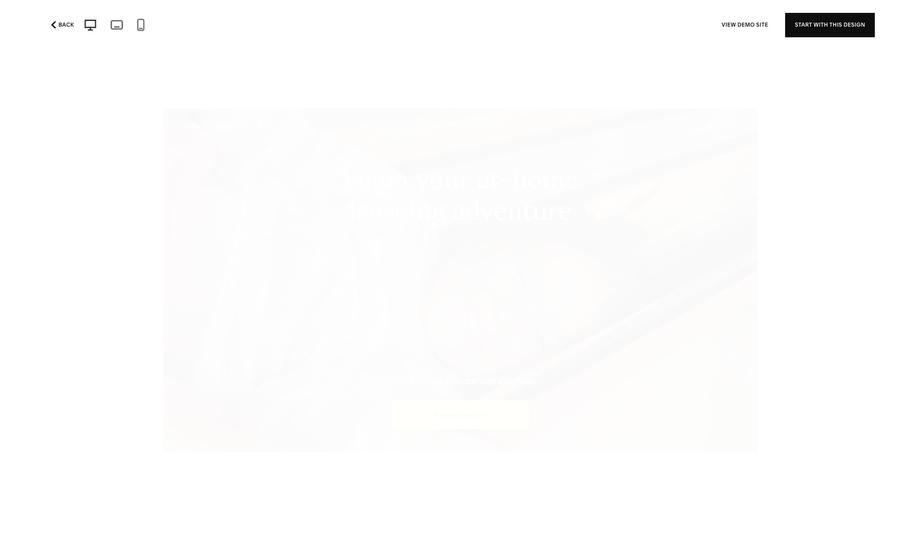 Task type: describe. For each thing, give the bounding box(es) containing it.
2 - from the left
[[98, 22, 101, 31]]

4 - from the left
[[173, 22, 176, 31]]

corrigan image
[[72, 445, 311, 558]]

online
[[20, 22, 42, 31]]

7 - from the left
[[287, 22, 289, 31]]

start
[[795, 21, 813, 28]]

store
[[43, 22, 62, 31]]

preview template on a tablet device image
[[108, 17, 125, 32]]

1 - from the left
[[63, 22, 66, 31]]

online store - portfolio - memberships - blog - scheduling - courses - services - local business
[[20, 22, 341, 31]]

site
[[757, 21, 769, 28]]

scheduling
[[177, 22, 216, 31]]

courses
[[222, 22, 250, 31]]

6 - from the left
[[251, 22, 254, 31]]

with
[[814, 21, 829, 28]]

colima
[[341, 395, 369, 404]]

clove image
[[72, 66, 311, 385]]

design
[[844, 21, 866, 28]]

preview template on a mobile device image
[[134, 18, 147, 32]]

view
[[722, 21, 736, 28]]

preview template on a desktop device image
[[81, 18, 99, 32]]

start with this design button
[[785, 13, 875, 37]]

crosby image
[[341, 445, 580, 558]]

view demo site
[[722, 21, 769, 28]]

remove clove from your favorites list image
[[294, 396, 304, 406]]



Task type: locate. For each thing, give the bounding box(es) containing it.
back button
[[46, 15, 77, 35]]

- right store
[[63, 22, 66, 31]]

this
[[830, 21, 843, 28]]

- left courses
[[217, 22, 220, 31]]

cruz image
[[611, 445, 850, 558]]

services
[[256, 22, 285, 31]]

local
[[291, 22, 309, 31]]

business
[[311, 22, 341, 31]]

5 - from the left
[[217, 22, 220, 31]]

- left preview template on a tablet device image
[[98, 22, 101, 31]]

blog
[[156, 22, 171, 31]]

cami
[[71, 16, 90, 24]]

comet
[[610, 395, 636, 404]]

- right the blog
[[173, 22, 176, 31]]

back
[[59, 21, 74, 28]]

demo
[[738, 21, 755, 28]]

view demo site link
[[722, 13, 769, 37]]

- left the blog
[[151, 22, 154, 31]]

remove clarkson from your favorites list image
[[833, 17, 843, 26]]

start with this design
[[795, 21, 866, 28]]

- left local
[[287, 22, 289, 31]]

3 - from the left
[[151, 22, 154, 31]]

memberships
[[103, 22, 150, 31]]

- right courses
[[251, 22, 254, 31]]

portfolio
[[68, 22, 96, 31]]

colima image
[[341, 66, 580, 385]]

-
[[63, 22, 66, 31], [98, 22, 101, 31], [151, 22, 154, 31], [173, 22, 176, 31], [217, 22, 220, 31], [251, 22, 254, 31], [287, 22, 289, 31]]

comet image
[[611, 66, 850, 385]]



Task type: vqa. For each thing, say whether or not it's contained in the screenshot.
7th - from the right
yes



